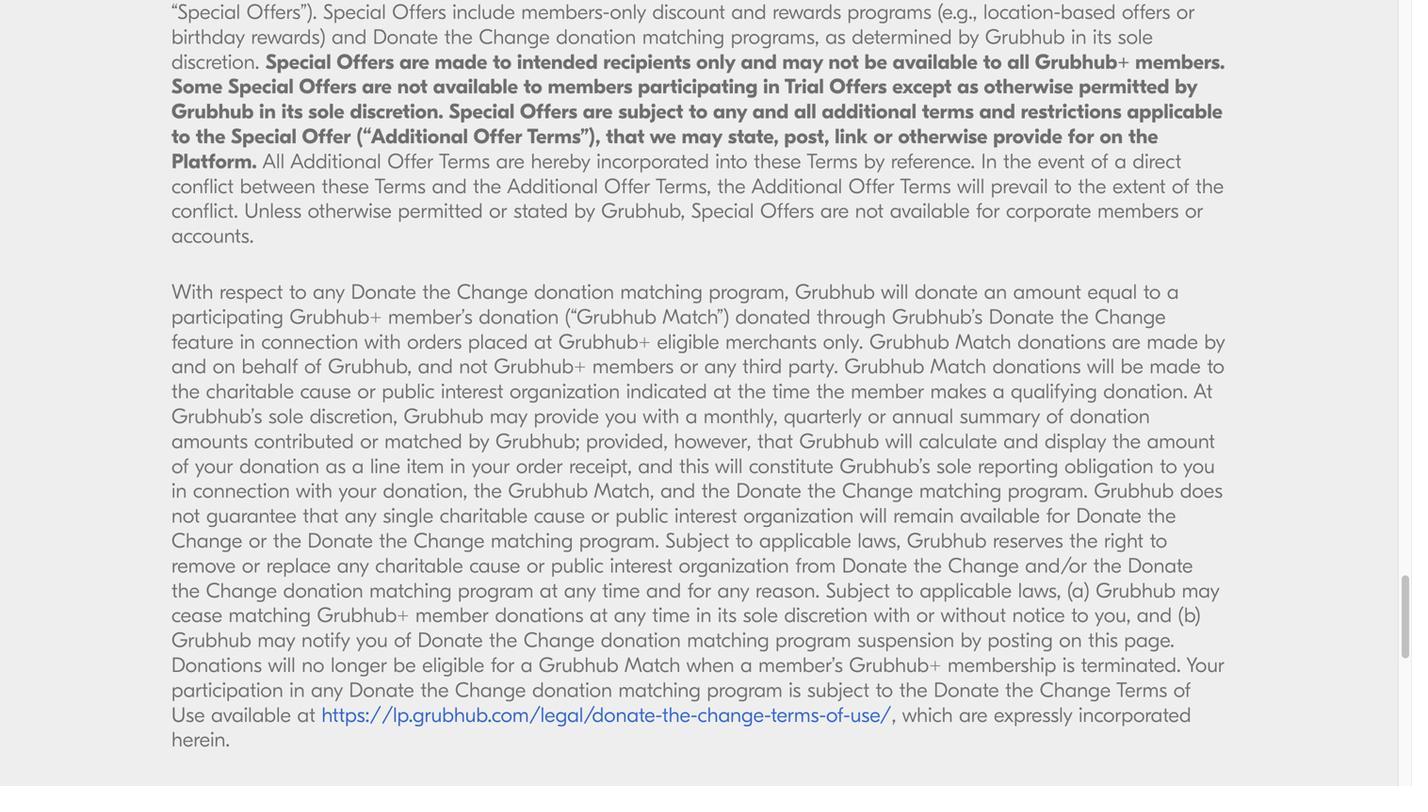 Task type: vqa. For each thing, say whether or not it's contained in the screenshot.
the provide inside the With respect to any Donate the Change donation matching program, Grubhub will donate an amount equal to a participating Grubhub+ member's donation ("Grubhub Match") donated through Grubhub's Donate the Change feature in connection with orders placed at Grubhub+ eligible merchants only. Grubhub Match donations are made by and on behalf of Grubhub, and not Grubhub+ members or any third party. Grubhub Match donations will be made to the charitable cause or public interest organization indicated at the time the member makes a qualifying donation. At Grubhub's sole discretion, Grubhub may provide you with a monthly, quarterly or annual summary of donation amounts contributed or matched by Grubhub; provided, however, that Grubhub will calculate and display the amount of your donation as a line item in your order receipt, and this will constitute Grubhub's sole reporting obligation to you in connection with your donation, the Grubhub Match, and the Donate the Change matching program. Grubhub does not guarantee that any single charitable cause or public interest organization will remain available for Donate the Change or the Donate the Change matching program. Subject to applicable laws, Grubhub reserves the right to remove or replace any charitable cause or public interest organization from Donate the Change and/or the Donate the Change donation matching program at any time and for any reason. Subject to applicable laws, (a) Grubhub may cease matching Grubhub+ member donations at any time in its sole discretion with or without notice to you, and (b) Grubhub may notify you of Donate the Change donation matching program suspension by posting on this page. Donations will no longer be eligible for a Grubhub Match when a member's Grubhub+ membership is terminated. Your participation in any Donate the Change donation matching program is subject to the Donate the Change Terms of Use available at
yes



Task type: locate. For each thing, give the bounding box(es) containing it.
the
[[196, 124, 226, 148], [1129, 124, 1159, 148], [1004, 149, 1032, 173], [473, 174, 502, 198], [718, 174, 746, 198], [1079, 174, 1107, 198], [1196, 174, 1225, 198], [423, 280, 451, 304], [1061, 305, 1089, 329], [172, 379, 200, 403], [738, 379, 766, 403], [817, 379, 845, 403], [1113, 429, 1141, 453], [474, 479, 502, 503], [702, 479, 730, 503], [808, 479, 836, 503], [1148, 504, 1177, 528], [273, 529, 302, 553], [379, 529, 408, 553], [1070, 529, 1098, 553], [914, 554, 942, 578], [1094, 554, 1122, 578], [172, 578, 200, 603], [489, 628, 518, 652], [421, 678, 449, 702], [900, 678, 928, 702], [1006, 678, 1034, 702]]

may up (b) on the bottom right
[[1182, 578, 1220, 603]]

to inside the all additional offer terms are hereby incorporated into these terms by reference. in the event of a direct conflict between these terms and the additional offer terms, the additional offer terms will prevail to the extent of the conflict. unless otherwise permitted or stated by grubhub, special offers are not available for corporate members or accounts.
[[1055, 174, 1072, 198]]

organization down constitute
[[744, 504, 854, 528]]

subject up we
[[618, 100, 684, 124]]

on
[[1100, 124, 1124, 148], [213, 355, 236, 379], [1060, 628, 1082, 652]]

qualifying
[[1011, 379, 1098, 403]]

1 vertical spatial its
[[718, 603, 737, 627]]

1 vertical spatial all
[[794, 100, 817, 124]]

participating down 'respect'
[[172, 305, 284, 329]]

participating down only
[[638, 75, 758, 99]]

in down amounts
[[172, 479, 187, 503]]

remove
[[172, 554, 236, 578]]

2 vertical spatial that
[[303, 504, 339, 528]]

discretion
[[785, 603, 868, 627]]

expressly
[[994, 703, 1073, 727]]

donate down right
[[1128, 554, 1194, 578]]

amount
[[1014, 280, 1082, 304], [1148, 429, 1216, 453]]

charitable down behalf
[[206, 379, 294, 403]]

terms
[[439, 149, 490, 173], [807, 149, 858, 173], [375, 174, 426, 198], [901, 174, 952, 198], [1117, 678, 1168, 702]]

2 horizontal spatial on
[[1100, 124, 1124, 148]]

a up extent
[[1115, 149, 1127, 173]]

subject
[[618, 100, 684, 124], [808, 678, 870, 702]]

connection up guarantee
[[193, 479, 290, 503]]

its up 'when'
[[718, 603, 737, 627]]

2 vertical spatial otherwise
[[308, 199, 392, 223]]

participation
[[172, 678, 283, 702]]

page.
[[1125, 628, 1175, 652]]

your down amounts
[[195, 454, 233, 478]]

members inside with respect to any donate the change donation matching program, grubhub will donate an amount equal to a participating grubhub+ member's donation ("grubhub match") donated through grubhub's donate the change feature in connection with orders placed at grubhub+ eligible merchants only. grubhub match donations are made by and on behalf of grubhub, and not grubhub+ members or any third party. grubhub match donations will be made to the charitable cause or public interest organization indicated at the time the member makes a qualifying donation. at grubhub's sole discretion, grubhub may provide you with a monthly, quarterly or annual summary of donation amounts contributed or matched by grubhub; provided, however, that grubhub will calculate and display the amount of your donation as a line item in your order receipt, and this will constitute grubhub's sole reporting obligation to you in connection with your donation, the grubhub match, and the donate the change matching program. grubhub does not guarantee that any single charitable cause or public interest organization will remain available for donate the change or the donate the change matching program. subject to applicable laws, grubhub reserves the right to remove or replace any charitable cause or public interest organization from donate the change and/or the donate the change donation matching program at any time and for any reason. subject to applicable laws, (a) grubhub may cease matching grubhub+ member donations at any time in its sole discretion with or without notice to you, and (b) grubhub may notify you of donate the change donation matching program suspension by posting on this page. donations will no longer be eligible for a grubhub match when a member's grubhub+ membership is terminated. your participation in any donate the change donation matching program is subject to the donate the change terms of use available at
[[593, 355, 674, 379]]

connection up behalf
[[261, 330, 358, 354]]

as inside with respect to any donate the change donation matching program, grubhub will donate an amount equal to a participating grubhub+ member's donation ("grubhub match") donated through grubhub's donate the change feature in connection with orders placed at grubhub+ eligible merchants only. grubhub match donations are made by and on behalf of grubhub, and not grubhub+ members or any third party. grubhub match donations will be made to the charitable cause or public interest organization indicated at the time the member makes a qualifying donation. at grubhub's sole discretion, grubhub may provide you with a monthly, quarterly or annual summary of donation amounts contributed or matched by grubhub; provided, however, that grubhub will calculate and display the amount of your donation as a line item in your order receipt, and this will constitute grubhub's sole reporting obligation to you in connection with your donation, the grubhub match, and the donate the change matching program. grubhub does not guarantee that any single charitable cause or public interest organization will remain available for donate the change or the donate the change matching program. subject to applicable laws, grubhub reserves the right to remove or replace any charitable cause or public interest organization from donate the change and/or the donate the change donation matching program at any time and for any reason. subject to applicable laws, (a) grubhub may cease matching grubhub+ member donations at any time in its sole discretion with or without notice to you, and (b) grubhub may notify you of donate the change donation matching program suspension by posting on this page. donations will no longer be eligible for a grubhub match when a member's grubhub+ membership is terminated. your participation in any donate the change donation matching program is subject to the donate the change terms of use available at
[[326, 454, 346, 478]]

0 vertical spatial laws,
[[858, 529, 901, 553]]

grubhub, inside the all additional offer terms are hereby incorporated into these terms by reference. in the event of a direct conflict between these terms and the additional offer terms, the additional offer terms will prevail to the extent of the conflict. unless otherwise permitted or stated by grubhub, special offers are not available for corporate members or accounts.
[[602, 199, 685, 223]]

member
[[851, 379, 925, 403], [416, 603, 489, 627]]

made up 'donation.'
[[1147, 330, 1199, 354]]

0 horizontal spatial its
[[282, 100, 303, 124]]

on down the feature
[[213, 355, 236, 379]]

member's up the terms-
[[759, 653, 843, 677]]

permitted inside the all additional offer terms are hereby incorporated into these terms by reference. in the event of a direct conflict between these terms and the additional offer terms, the additional offer terms will prevail to the extent of the conflict. unless otherwise permitted or stated by grubhub, special offers are not available for corporate members or accounts.
[[398, 199, 483, 223]]

program. down reporting
[[1008, 479, 1088, 503]]

0 vertical spatial amount
[[1014, 280, 1082, 304]]

donate up right
[[1077, 504, 1142, 528]]

are
[[400, 50, 430, 74], [362, 75, 392, 99], [583, 100, 613, 124], [496, 149, 525, 173], [821, 199, 849, 223], [1113, 330, 1141, 354], [960, 703, 988, 727]]

a
[[1115, 149, 1127, 173], [1168, 280, 1179, 304], [993, 379, 1005, 403], [686, 404, 698, 428], [352, 454, 364, 478], [521, 653, 533, 677], [741, 653, 753, 677]]

1 horizontal spatial participating
[[638, 75, 758, 99]]

members.
[[1136, 50, 1226, 74]]

1 vertical spatial laws,
[[1018, 578, 1062, 603]]

1 vertical spatial subject
[[808, 678, 870, 702]]

1 vertical spatial amount
[[1148, 429, 1216, 453]]

cause
[[300, 379, 351, 403], [534, 504, 585, 528], [470, 554, 521, 578]]

1 vertical spatial time
[[602, 578, 640, 603]]

this
[[680, 454, 709, 478], [1089, 628, 1119, 652]]

members down extent
[[1098, 199, 1179, 223]]

0 vertical spatial members
[[548, 75, 633, 99]]

its inside special offers are made to intended recipients only and may not be available to all grubhub+ members. some special offers are not available to members participating in trial offers except as otherwise permitted by grubhub in its sole discretion. special offers are subject to any and all additional terms and restrictions applicable to the special offer ("additional offer terms"), that we may state, post, link or otherwise provide for on the platform.
[[282, 100, 303, 124]]

by inside special offers are made to intended recipients only and may not be available to all grubhub+ members. some special offers are not available to members participating in trial offers except as otherwise permitted by grubhub in its sole discretion. special offers are subject to any and all additional terms and restrictions applicable to the special offer ("additional offer terms"), that we may state, post, link or otherwise provide for on the platform.
[[1175, 75, 1198, 99]]

not inside the all additional offer terms are hereby incorporated into these terms by reference. in the event of a direct conflict between these terms and the additional offer terms, the additional offer terms will prevail to the extent of the conflict. unless otherwise permitted or stated by grubhub, special offers are not available for corporate members or accounts.
[[856, 199, 884, 223]]

a up the however,
[[686, 404, 698, 428]]

your
[[1187, 653, 1225, 677]]

subject inside with respect to any donate the change donation matching program, grubhub will donate an amount equal to a participating grubhub+ member's donation ("grubhub match") donated through grubhub's donate the change feature in connection with orders placed at grubhub+ eligible merchants only. grubhub match donations are made by and on behalf of grubhub, and not grubhub+ members or any third party. grubhub match donations will be made to the charitable cause or public interest organization indicated at the time the member makes a qualifying donation. at grubhub's sole discretion, grubhub may provide you with a monthly, quarterly or annual summary of donation amounts contributed or matched by grubhub; provided, however, that grubhub will calculate and display the amount of your donation as a line item in your order receipt, and this will constitute grubhub's sole reporting obligation to you in connection with your donation, the grubhub match, and the donate the change matching program. grubhub does not guarantee that any single charitable cause or public interest organization will remain available for donate the change or the donate the change matching program. subject to applicable laws, grubhub reserves the right to remove or replace any charitable cause or public interest organization from donate the change and/or the donate the change donation matching program at any time and for any reason. subject to applicable laws, (a) grubhub may cease matching grubhub+ member donations at any time in its sole discretion with or without notice to you, and (b) grubhub may notify you of donate the change donation matching program suspension by posting on this page. donations will no longer be eligible for a grubhub match when a member's grubhub+ membership is terminated. your participation in any donate the change donation matching program is subject to the donate the change terms of use available at
[[808, 678, 870, 702]]

may
[[783, 50, 824, 74], [682, 124, 723, 148], [490, 404, 528, 428], [1182, 578, 1220, 603], [258, 628, 295, 652]]

1 horizontal spatial time
[[652, 603, 690, 627]]

2 horizontal spatial applicable
[[1128, 100, 1223, 124]]

2 vertical spatial members
[[593, 355, 674, 379]]

2 vertical spatial charitable
[[375, 554, 463, 578]]

1 vertical spatial interest
[[675, 504, 738, 528]]

of right event
[[1092, 149, 1109, 173]]

0 horizontal spatial public
[[382, 379, 435, 403]]

1 vertical spatial member's
[[759, 653, 843, 677]]

a inside the all additional offer terms are hereby incorporated into these terms by reference. in the event of a direct conflict between these terms and the additional offer terms, the additional offer terms will prevail to the extent of the conflict. unless otherwise permitted or stated by grubhub, special offers are not available for corporate members or accounts.
[[1115, 149, 1127, 173]]

for down restrictions
[[1068, 124, 1095, 148]]

0 vertical spatial program
[[458, 578, 534, 603]]

0 vertical spatial as
[[958, 75, 979, 99]]

grubhub down remain
[[907, 529, 987, 553]]

1 horizontal spatial subject
[[808, 678, 870, 702]]

without
[[941, 603, 1007, 627]]

grubhub+ up restrictions
[[1036, 50, 1130, 74]]

for down prevail
[[977, 199, 1000, 223]]

participating inside special offers are made to intended recipients only and may not be available to all grubhub+ members. some special offers are not available to members participating in trial offers except as otherwise permitted by grubhub in its sole discretion. special offers are subject to any and all additional terms and restrictions applicable to the special offer ("additional offer terms"), that we may state, post, link or otherwise provide for on the platform.
[[638, 75, 758, 99]]

0 horizontal spatial laws,
[[858, 529, 901, 553]]

behalf
[[242, 355, 298, 379]]

1 vertical spatial otherwise
[[899, 124, 988, 148]]

1 vertical spatial cause
[[534, 504, 585, 528]]

laws,
[[858, 529, 901, 553], [1018, 578, 1062, 603]]

an
[[985, 280, 1008, 304]]

grubhub up you,
[[1096, 578, 1176, 603]]

donate
[[915, 280, 978, 304]]

0 horizontal spatial this
[[680, 454, 709, 478]]

into
[[716, 149, 748, 173]]

2 vertical spatial program
[[707, 678, 783, 702]]

third
[[743, 355, 782, 379]]

("additional
[[357, 124, 468, 148]]

1 vertical spatial is
[[789, 678, 801, 702]]

not down link
[[856, 199, 884, 223]]

0 horizontal spatial eligible
[[422, 653, 485, 677]]

donate down membership
[[934, 678, 1000, 702]]

be right longer
[[393, 653, 416, 677]]

1 vertical spatial these
[[322, 174, 369, 198]]

the-
[[662, 703, 698, 727]]

you,
[[1095, 603, 1131, 627]]

of down qualifying
[[1047, 404, 1064, 428]]

state,
[[728, 124, 779, 148]]

match up the makes on the right of page
[[931, 355, 987, 379]]

additional down post,
[[752, 174, 843, 198]]

all down "trial"
[[794, 100, 817, 124]]

not
[[829, 50, 859, 74], [397, 75, 428, 99], [856, 199, 884, 223], [459, 355, 488, 379], [172, 504, 200, 528]]

2 horizontal spatial time
[[773, 379, 811, 403]]

through
[[817, 305, 886, 329]]

donate
[[351, 280, 416, 304], [989, 305, 1055, 329], [737, 479, 802, 503], [1077, 504, 1142, 528], [308, 529, 373, 553], [842, 554, 908, 578], [1128, 554, 1194, 578], [418, 628, 483, 652], [349, 678, 414, 702], [934, 678, 1000, 702]]

grubhub+ inside special offers are made to intended recipients only and may not be available to all grubhub+ members. some special offers are not available to members participating in trial offers except as otherwise permitted by grubhub in its sole discretion. special offers are subject to any and all additional terms and restrictions applicable to the special offer ("additional offer terms"), that we may state, post, link or otherwise provide for on the platform.
[[1036, 50, 1130, 74]]

matching up match")
[[621, 280, 703, 304]]

change up remain
[[843, 479, 914, 503]]

by
[[1175, 75, 1198, 99], [864, 149, 885, 173], [574, 199, 595, 223], [1205, 330, 1226, 354], [469, 429, 490, 453], [961, 628, 982, 652]]

with up suspension
[[874, 603, 911, 627]]

0 vertical spatial grubhub,
[[602, 199, 685, 223]]

subject inside special offers are made to intended recipients only and may not be available to all grubhub+ members. some special offers are not available to members participating in trial offers except as otherwise permitted by grubhub in its sole discretion. special offers are subject to any and all additional terms and restrictions applicable to the special offer ("additional offer terms"), that we may state, post, link or otherwise provide for on the platform.
[[618, 100, 684, 124]]

https://lp.grubhub.com/legal/donate-
[[322, 703, 662, 727]]

2 vertical spatial grubhub's
[[840, 454, 931, 478]]

0 vertical spatial be
[[865, 50, 888, 74]]

laws, down remain
[[858, 529, 901, 553]]

1 horizontal spatial amount
[[1148, 429, 1216, 453]]

0 vertical spatial participating
[[638, 75, 758, 99]]

you up does
[[1184, 454, 1216, 478]]

you
[[605, 404, 637, 428], [1184, 454, 1216, 478], [356, 628, 388, 652]]

1 horizontal spatial that
[[606, 124, 645, 148]]

member's
[[388, 305, 473, 329], [759, 653, 843, 677]]

when
[[687, 653, 735, 677]]

1 vertical spatial you
[[1184, 454, 1216, 478]]

item
[[407, 454, 444, 478]]

2 vertical spatial on
[[1060, 628, 1082, 652]]

however,
[[674, 429, 752, 453]]

be up 'donation.'
[[1121, 355, 1144, 379]]

for up 'when'
[[688, 578, 712, 603]]

longer
[[331, 653, 387, 677]]

will up through
[[881, 280, 909, 304]]

subject
[[666, 529, 730, 553], [826, 578, 890, 603]]

2 horizontal spatial be
[[1121, 355, 1144, 379]]

you up provided,
[[605, 404, 637, 428]]

0 vertical spatial permitted
[[1079, 75, 1170, 99]]

available up except at right
[[893, 50, 978, 74]]

1 vertical spatial as
[[326, 454, 346, 478]]

applicable inside special offers are made to intended recipients only and may not be available to all grubhub+ members. some special offers are not available to members participating in trial offers except as otherwise permitted by grubhub in its sole discretion. special offers are subject to any and all additional terms and restrictions applicable to the special offer ("additional offer terms"), that we may state, post, link or otherwise provide for on the platform.
[[1128, 100, 1223, 124]]

0 horizontal spatial be
[[393, 653, 416, 677]]

1 horizontal spatial member
[[851, 379, 925, 403]]

its up all
[[282, 100, 303, 124]]

0 horizontal spatial cause
[[300, 379, 351, 403]]

offer
[[302, 124, 351, 148], [474, 124, 523, 148], [388, 149, 434, 173], [605, 174, 651, 198], [849, 174, 895, 198]]

0 horizontal spatial member
[[416, 603, 489, 627]]

0 horizontal spatial all
[[794, 100, 817, 124]]

0 horizontal spatial incorporated
[[597, 149, 709, 173]]

merchants
[[726, 330, 817, 354]]

are inside with respect to any donate the change donation matching program, grubhub will donate an amount equal to a participating grubhub+ member's donation ("grubhub match") donated through grubhub's donate the change feature in connection with orders placed at grubhub+ eligible merchants only. grubhub match donations are made by and on behalf of grubhub, and not grubhub+ members or any third party. grubhub match donations will be made to the charitable cause or public interest organization indicated at the time the member makes a qualifying donation. at grubhub's sole discretion, grubhub may provide you with a monthly, quarterly or annual summary of donation amounts contributed or matched by grubhub; provided, however, that grubhub will calculate and display the amount of your donation as a line item in your order receipt, and this will constitute grubhub's sole reporting obligation to you in connection with your donation, the grubhub match, and the donate the change matching program. grubhub does not guarantee that any single charitable cause or public interest organization will remain available for donate the change or the donate the change matching program. subject to applicable laws, grubhub reserves the right to remove or replace any charitable cause or public interest organization from donate the change and/or the donate the change donation matching program at any time and for any reason. subject to applicable laws, (a) grubhub may cease matching grubhub+ member donations at any time in its sole discretion with or without notice to you, and (b) grubhub may notify you of donate the change donation matching program suspension by posting on this page. donations will no longer be eligible for a grubhub match when a member's grubhub+ membership is terminated. your participation in any donate the change donation matching program is subject to the donate the change terms of use available at
[[1113, 330, 1141, 354]]

0 vertical spatial provide
[[994, 124, 1063, 148]]

charitable
[[206, 379, 294, 403], [440, 504, 528, 528], [375, 554, 463, 578]]

0 vertical spatial public
[[382, 379, 435, 403]]

on down restrictions
[[1100, 124, 1124, 148]]

donate up orders
[[351, 280, 416, 304]]

unless
[[244, 199, 302, 223]]

1 vertical spatial provide
[[534, 404, 599, 428]]

with
[[364, 330, 401, 354], [643, 404, 680, 428], [296, 479, 333, 503], [874, 603, 911, 627]]

these
[[754, 149, 802, 173], [322, 174, 369, 198]]

eligible down match")
[[657, 330, 720, 354]]

0 vertical spatial subject
[[618, 100, 684, 124]]

members
[[548, 75, 633, 99], [1098, 199, 1179, 223], [593, 355, 674, 379]]

2 vertical spatial you
[[356, 628, 388, 652]]

made up discretion.
[[435, 50, 488, 74]]

grubhub up through
[[795, 280, 875, 304]]

terms,
[[656, 174, 712, 198]]

1 vertical spatial grubhub's
[[172, 404, 262, 428]]

recipients
[[604, 50, 691, 74]]

terminated.
[[1082, 653, 1182, 677]]

feature
[[172, 330, 234, 354]]

match down an
[[956, 330, 1012, 354]]

you up longer
[[356, 628, 388, 652]]

a up summary
[[993, 379, 1005, 403]]

sole left discretion.
[[308, 100, 345, 124]]

incorporated
[[597, 149, 709, 173], [1079, 703, 1192, 727]]

change-
[[698, 703, 771, 727]]

2 vertical spatial public
[[551, 554, 604, 578]]

grubhub+ down placed
[[494, 355, 587, 379]]

1 horizontal spatial you
[[605, 404, 637, 428]]

will left remain
[[860, 504, 888, 528]]

that up replace
[[303, 504, 339, 528]]

0 horizontal spatial subject
[[618, 100, 684, 124]]

0 vertical spatial match
[[956, 330, 1012, 354]]

1 horizontal spatial all
[[1008, 50, 1030, 74]]

at
[[534, 330, 553, 354], [714, 379, 732, 403], [540, 578, 558, 603], [590, 603, 608, 627], [297, 703, 316, 727]]

that left we
[[606, 124, 645, 148]]

with
[[172, 280, 213, 304]]

amount right an
[[1014, 280, 1082, 304]]

provide up grubhub;
[[534, 404, 599, 428]]

available down 'reference.' at the top right of page
[[890, 199, 970, 223]]

grubhub+ up behalf
[[290, 305, 382, 329]]

0 horizontal spatial provide
[[534, 404, 599, 428]]

of right notify
[[394, 628, 412, 652]]

sole down reason.
[[743, 603, 778, 627]]

its
[[282, 100, 303, 124], [718, 603, 737, 627]]

sole
[[308, 100, 345, 124], [268, 404, 304, 428], [937, 454, 972, 478], [743, 603, 778, 627]]

0 vertical spatial member's
[[388, 305, 473, 329]]

0 horizontal spatial permitted
[[398, 199, 483, 223]]

otherwise up restrictions
[[984, 75, 1074, 99]]

of down amounts
[[172, 454, 189, 478]]

0 vertical spatial its
[[282, 100, 303, 124]]

0 vertical spatial otherwise
[[984, 75, 1074, 99]]

additional
[[822, 100, 917, 124]]

1 horizontal spatial grubhub,
[[602, 199, 685, 223]]

1 vertical spatial participating
[[172, 305, 284, 329]]

or
[[874, 124, 893, 148], [489, 199, 508, 223], [1186, 199, 1204, 223], [680, 355, 699, 379], [358, 379, 376, 403], [868, 404, 887, 428], [360, 429, 379, 453], [591, 504, 610, 528], [249, 529, 267, 553], [242, 554, 260, 578], [527, 554, 545, 578], [917, 603, 935, 627]]

of down direct
[[1172, 174, 1190, 198]]

1 vertical spatial permitted
[[398, 199, 483, 223]]

grubhub down donate
[[870, 330, 950, 354]]

0 vertical spatial is
[[1063, 653, 1075, 677]]

1 horizontal spatial these
[[754, 149, 802, 173]]

on down 'notice'
[[1060, 628, 1082, 652]]

1 vertical spatial members
[[1098, 199, 1179, 223]]

, which are expressly incorporated herein.
[[172, 703, 1192, 752]]

grubhub+ up notify
[[317, 603, 409, 627]]

your
[[195, 454, 233, 478], [472, 454, 510, 478], [339, 479, 377, 503]]

1 vertical spatial applicable
[[760, 529, 852, 553]]

a right equal
[[1168, 280, 1179, 304]]

otherwise down terms
[[899, 124, 988, 148]]

with down the indicated
[[643, 404, 680, 428]]

0 vertical spatial interest
[[441, 379, 504, 403]]

corporate
[[1007, 199, 1092, 223]]

applicable down members.
[[1128, 100, 1223, 124]]

0 horizontal spatial grubhub,
[[328, 355, 412, 379]]

by right stated
[[574, 199, 595, 223]]

members up the indicated
[[593, 355, 674, 379]]

2 vertical spatial applicable
[[920, 578, 1012, 603]]

is down 'notice'
[[1063, 653, 1075, 677]]

all
[[263, 149, 285, 173]]

provide
[[994, 124, 1063, 148], [534, 404, 599, 428]]

0 vertical spatial charitable
[[206, 379, 294, 403]]

interest down placed
[[441, 379, 504, 403]]

change down "single"
[[414, 529, 485, 553]]

grubhub, inside with respect to any donate the change donation matching program, grubhub will donate an amount equal to a participating grubhub+ member's donation ("grubhub match") donated through grubhub's donate the change feature in connection with orders placed at grubhub+ eligible merchants only. grubhub match donations are made by and on behalf of grubhub, and not grubhub+ members or any third party. grubhub match donations will be made to the charitable cause or public interest organization indicated at the time the member makes a qualifying donation. at grubhub's sole discretion, grubhub may provide you with a monthly, quarterly or annual summary of donation amounts contributed or matched by grubhub; provided, however, that grubhub will calculate and display the amount of your donation as a line item in your order receipt, and this will constitute grubhub's sole reporting obligation to you in connection with your donation, the grubhub match, and the donate the change matching program. grubhub does not guarantee that any single charitable cause or public interest organization will remain available for donate the change or the donate the change matching program. subject to applicable laws, grubhub reserves the right to remove or replace any charitable cause or public interest organization from donate the change and/or the donate the change donation matching program at any time and for any reason. subject to applicable laws, (a) grubhub may cease matching grubhub+ member donations at any time in its sole discretion with or without notice to you, and (b) grubhub may notify you of donate the change donation matching program suspension by posting on this page. donations will no longer be eligible for a grubhub match when a member's grubhub+ membership is terminated. your participation in any donate the change donation matching program is subject to the donate the change terms of use available at
[[328, 355, 412, 379]]

1 horizontal spatial as
[[958, 75, 979, 99]]

2 vertical spatial made
[[1150, 355, 1201, 379]]

for inside the all additional offer terms are hereby incorporated into these terms by reference. in the event of a direct conflict between these terms and the additional offer terms, the additional offer terms will prevail to the extent of the conflict. unless otherwise permitted or stated by grubhub, special offers are not available for corporate members or accounts.
[[977, 199, 1000, 223]]

0 vertical spatial on
[[1100, 124, 1124, 148]]

donations
[[1018, 330, 1106, 354], [993, 355, 1081, 379], [495, 603, 584, 627]]

match
[[956, 330, 1012, 354], [931, 355, 987, 379], [625, 653, 681, 677]]

matching
[[621, 280, 703, 304], [920, 479, 1002, 503], [491, 529, 573, 553], [370, 578, 452, 603], [229, 603, 311, 627], [687, 628, 770, 652], [619, 678, 701, 702]]

permitted
[[1079, 75, 1170, 99], [398, 199, 483, 223]]

additional down hereby
[[507, 174, 598, 198]]

interest down match,
[[610, 554, 673, 578]]

grubhub's
[[892, 305, 983, 329], [172, 404, 262, 428], [840, 454, 931, 478]]

on inside special offers are made to intended recipients only and may not be available to all grubhub+ members. some special offers are not available to members participating in trial offers except as otherwise permitted by grubhub in its sole discretion. special offers are subject to any and all additional terms and restrictions applicable to the special offer ("additional offer terms"), that we may state, post, link or otherwise provide for on the platform.
[[1100, 124, 1124, 148]]

any
[[713, 100, 748, 124], [313, 280, 345, 304], [705, 355, 737, 379], [345, 504, 377, 528], [337, 554, 369, 578], [564, 578, 596, 603], [718, 578, 750, 603], [614, 603, 646, 627], [311, 678, 343, 702]]

grubhub, down terms,
[[602, 199, 685, 223]]

laws, up 'notice'
[[1018, 578, 1062, 603]]

0 horizontal spatial subject
[[666, 529, 730, 553]]

may left notify
[[258, 628, 295, 652]]

members inside the all additional offer terms are hereby incorporated into these terms by reference. in the event of a direct conflict between these terms and the additional offer terms, the additional offer terms will prevail to the extent of the conflict. unless otherwise permitted or stated by grubhub, special offers are not available for corporate members or accounts.
[[1098, 199, 1179, 223]]

offers inside the all additional offer terms are hereby incorporated into these terms by reference. in the event of a direct conflict between these terms and the additional offer terms, the additional offer terms will prevail to the extent of the conflict. unless otherwise permitted or stated by grubhub, special offers are not available for corporate members or accounts.
[[761, 199, 815, 223]]

offer up between
[[302, 124, 351, 148]]



Task type: describe. For each thing, give the bounding box(es) containing it.
in up behalf
[[240, 330, 255, 354]]

will down the however,
[[715, 454, 743, 478]]

a right 'when'
[[741, 653, 753, 677]]

donate up https://lp.grubhub.com/legal/donate-
[[418, 628, 483, 652]]

2 horizontal spatial you
[[1184, 454, 1216, 478]]

equal
[[1088, 280, 1138, 304]]

not up discretion.
[[397, 75, 428, 99]]

contributed
[[254, 429, 354, 453]]

donation,
[[383, 479, 468, 503]]

in down no
[[290, 678, 305, 702]]

grubhub down only.
[[845, 355, 925, 379]]

grubhub down order on the bottom of page
[[508, 479, 588, 503]]

will left no
[[268, 653, 296, 677]]

match,
[[594, 479, 655, 503]]

use
[[172, 703, 205, 727]]

0 vertical spatial cause
[[300, 379, 351, 403]]

with left orders
[[364, 330, 401, 354]]

terms inside with respect to any donate the change donation matching program, grubhub will donate an amount equal to a participating grubhub+ member's donation ("grubhub match") donated through grubhub's donate the change feature in connection with orders placed at grubhub+ eligible merchants only. grubhub match donations are made by and on behalf of grubhub, and not grubhub+ members or any third party. grubhub match donations will be made to the charitable cause or public interest organization indicated at the time the member makes a qualifying donation. at grubhub's sole discretion, grubhub may provide you with a monthly, quarterly or annual summary of donation amounts contributed or matched by grubhub; provided, however, that grubhub will calculate and display the amount of your donation as a line item in your order receipt, and this will constitute grubhub's sole reporting obligation to you in connection with your donation, the grubhub match, and the donate the change matching program. grubhub does not guarantee that any single charitable cause or public interest organization will remain available for donate the change or the donate the change matching program. subject to applicable laws, grubhub reserves the right to remove or replace any charitable cause or public interest organization from donate the change and/or the donate the change donation matching program at any time and for any reason. subject to applicable laws, (a) grubhub may cease matching grubhub+ member donations at any time in its sole discretion with or without notice to you, and (b) grubhub may notify you of donate the change donation matching program suspension by posting on this page. donations will no longer be eligible for a grubhub match when a member's grubhub+ membership is terminated. your participation in any donate the change donation matching program is subject to the donate the change terms of use available at
[[1117, 678, 1168, 702]]

1 horizontal spatial your
[[339, 479, 377, 503]]

0 vertical spatial you
[[605, 404, 637, 428]]

offer down ("additional
[[388, 149, 434, 173]]

1 vertical spatial eligible
[[422, 653, 485, 677]]

special offers are made to intended recipients only and may not be available to all grubhub+ members. some special offers are not available to members participating in trial offers except as otherwise permitted by grubhub in its sole discretion. special offers are subject to any and all additional terms and restrictions applicable to the special offer ("additional offer terms"), that we may state, post, link or otherwise provide for on the platform.
[[172, 50, 1226, 173]]

provided,
[[586, 429, 668, 453]]

sole down calculate
[[937, 454, 972, 478]]

matching up 'when'
[[687, 628, 770, 652]]

sole up contributed
[[268, 404, 304, 428]]

link
[[835, 124, 868, 148]]

will inside the all additional offer terms are hereby incorporated into these terms by reference. in the event of a direct conflict between these terms and the additional offer terms, the additional offer terms will prevail to the extent of the conflict. unless otherwise permitted or stated by grubhub, special offers are not available for corporate members or accounts.
[[957, 174, 985, 198]]

0 vertical spatial subject
[[666, 529, 730, 553]]

and inside the all additional offer terms are hereby incorporated into these terms by reference. in the event of a direct conflict between these terms and the additional offer terms, the additional offer terms will prevail to the extent of the conflict. unless otherwise permitted or stated by grubhub, special offers are not available for corporate members or accounts.
[[432, 174, 467, 198]]

0 horizontal spatial additional
[[290, 149, 381, 173]]

1 horizontal spatial is
[[1063, 653, 1075, 677]]

calculate
[[919, 429, 998, 453]]

2 horizontal spatial public
[[616, 504, 669, 528]]

line
[[370, 454, 401, 478]]

1 vertical spatial donations
[[993, 355, 1081, 379]]

0 horizontal spatial you
[[356, 628, 388, 652]]

indicated
[[626, 379, 707, 403]]

summary
[[960, 404, 1041, 428]]

donate right from
[[842, 554, 908, 578]]

permitted inside special offers are made to intended recipients only and may not be available to all grubhub+ members. some special offers are not available to members participating in trial offers except as otherwise permitted by grubhub in its sole discretion. special offers are subject to any and all additional terms and restrictions applicable to the special offer ("additional offer terms"), that we may state, post, link or otherwise provide for on the platform.
[[1079, 75, 1170, 99]]

available up reserves
[[961, 504, 1041, 528]]

by down without
[[961, 628, 982, 652]]

offer left terms,
[[605, 174, 651, 198]]

1 vertical spatial member
[[416, 603, 489, 627]]

donate down constitute
[[737, 479, 802, 503]]

posting
[[988, 628, 1053, 652]]

special inside the all additional offer terms are hereby incorporated into these terms by reference. in the event of a direct conflict between these terms and the additional offer terms, the additional offer terms will prevail to the extent of the conflict. unless otherwise permitted or stated by grubhub, special offers are not available for corporate members or accounts.
[[692, 199, 754, 223]]

grubhub up "donations"
[[172, 628, 251, 652]]

offer down link
[[849, 174, 895, 198]]

0 horizontal spatial time
[[602, 578, 640, 603]]

conflict
[[172, 174, 234, 198]]

display
[[1045, 429, 1107, 453]]

reason.
[[756, 578, 820, 603]]

change down the remove
[[206, 578, 277, 603]]

order
[[516, 454, 563, 478]]

does
[[1181, 479, 1223, 503]]

its inside with respect to any donate the change donation matching program, grubhub will donate an amount equal to a participating grubhub+ member's donation ("grubhub match") donated through grubhub's donate the change feature in connection with orders placed at grubhub+ eligible merchants only. grubhub match donations are made by and on behalf of grubhub, and not grubhub+ members or any third party. grubhub match donations will be made to the charitable cause or public interest organization indicated at the time the member makes a qualifying donation. at grubhub's sole discretion, grubhub may provide you with a monthly, quarterly or annual summary of donation amounts contributed or matched by grubhub; provided, however, that grubhub will calculate and display the amount of your donation as a line item in your order receipt, and this will constitute grubhub's sole reporting obligation to you in connection with your donation, the grubhub match, and the donate the change matching program. grubhub does not guarantee that any single charitable cause or public interest organization will remain available for donate the change or the donate the change matching program. subject to applicable laws, grubhub reserves the right to remove or replace any charitable cause or public interest organization from donate the change and/or the donate the change donation matching program at any time and for any reason. subject to applicable laws, (a) grubhub may cease matching grubhub+ member donations at any time in its sole discretion with or without notice to you, and (b) grubhub may notify you of donate the change donation matching program suspension by posting on this page. donations will no longer be eligible for a grubhub match when a member's grubhub+ membership is terminated. your participation in any donate the change donation matching program is subject to the donate the change terms of use available at
[[718, 603, 737, 627]]

receipt,
[[569, 454, 632, 478]]

suspension
[[858, 628, 955, 652]]

as inside special offers are made to intended recipients only and may not be available to all grubhub+ members. some special offers are not available to members participating in trial offers except as otherwise permitted by grubhub in its sole discretion. special offers are subject to any and all additional terms and restrictions applicable to the special offer ("additional offer terms"), that we may state, post, link or otherwise provide for on the platform.
[[958, 75, 979, 99]]

at
[[1194, 379, 1213, 403]]

members inside special offers are made to intended recipients only and may not be available to all grubhub+ members. some special offers are not available to members participating in trial offers except as otherwise permitted by grubhub in its sole discretion. special offers are subject to any and all additional terms and restrictions applicable to the special offer ("additional offer terms"), that we may state, post, link or otherwise provide for on the platform.
[[548, 75, 633, 99]]

that inside special offers are made to intended recipients only and may not be available to all grubhub+ members. some special offers are not available to members participating in trial offers except as otherwise permitted by grubhub in its sole discretion. special offers are subject to any and all additional terms and restrictions applicable to the special offer ("additional offer terms"), that we may state, post, link or otherwise provide for on the platform.
[[606, 124, 645, 148]]

0 horizontal spatial on
[[213, 355, 236, 379]]

terms
[[922, 100, 974, 124]]

may up "trial"
[[783, 50, 824, 74]]

only.
[[823, 330, 864, 354]]

0 horizontal spatial interest
[[441, 379, 504, 403]]

be inside special offers are made to intended recipients only and may not be available to all grubhub+ members. some special offers are not available to members participating in trial offers except as otherwise permitted by grubhub in its sole discretion. special offers are subject to any and all additional terms and restrictions applicable to the special offer ("additional offer terms"), that we may state, post, link or otherwise provide for on the platform.
[[865, 50, 888, 74]]

available inside the all additional offer terms are hereby incorporated into these terms by reference. in the event of a direct conflict between these terms and the additional offer terms, the additional offer terms will prevail to the extent of the conflict. unless otherwise permitted or stated by grubhub, special offers are not available for corporate members or accounts.
[[890, 199, 970, 223]]

quarterly
[[784, 404, 862, 428]]

a up https://lp.grubhub.com/legal/donate-
[[521, 653, 533, 677]]

orders
[[407, 330, 462, 354]]

donate down an
[[989, 305, 1055, 329]]

change up expressly
[[1040, 678, 1111, 702]]

matching down replace
[[229, 603, 311, 627]]

0 horizontal spatial your
[[195, 454, 233, 478]]

no
[[302, 653, 325, 677]]

1 vertical spatial charitable
[[440, 504, 528, 528]]

intended
[[517, 50, 598, 74]]

will down annual
[[886, 429, 913, 453]]

2 horizontal spatial that
[[758, 429, 794, 453]]

remain
[[894, 504, 954, 528]]

grubhub down obligation
[[1095, 479, 1174, 503]]

1 horizontal spatial applicable
[[920, 578, 1012, 603]]

incorporated inside , which are expressly incorporated herein.
[[1079, 703, 1192, 727]]

matching up the-
[[619, 678, 701, 702]]

0 vertical spatial time
[[773, 379, 811, 403]]

with down contributed
[[296, 479, 333, 503]]

0 horizontal spatial applicable
[[760, 529, 852, 553]]

grubhub up https://lp.grubhub.com/legal/donate-the-change-terms-of-use/ link
[[539, 653, 619, 677]]

0 horizontal spatial program.
[[579, 529, 660, 553]]

by up at
[[1205, 330, 1226, 354]]

reporting
[[978, 454, 1059, 478]]

will up 'donation.'
[[1087, 355, 1115, 379]]

we
[[650, 124, 677, 148]]

constitute
[[749, 454, 834, 478]]

0 horizontal spatial member's
[[388, 305, 473, 329]]

or inside special offers are made to intended recipients only and may not be available to all grubhub+ members. some special offers are not available to members participating in trial offers except as otherwise permitted by grubhub in its sole discretion. special offers are subject to any and all additional terms and restrictions applicable to the special offer ("additional offer terms"), that we may state, post, link or otherwise provide for on the platform.
[[874, 124, 893, 148]]

change up https://lp.grubhub.com/legal/donate-the-change-terms-of-use/ link
[[524, 628, 595, 652]]

2 vertical spatial be
[[393, 653, 416, 677]]

grubhub+ down suspension
[[850, 653, 942, 677]]

1 horizontal spatial program.
[[1008, 479, 1088, 503]]

grubhub down 'quarterly'
[[800, 429, 880, 453]]

from
[[796, 554, 836, 578]]

in right item
[[450, 454, 466, 478]]

1 vertical spatial made
[[1147, 330, 1199, 354]]

right
[[1105, 529, 1144, 553]]

grubhub+ down ("grubhub
[[559, 330, 651, 354]]

2 horizontal spatial your
[[472, 454, 510, 478]]

2 horizontal spatial additional
[[752, 174, 843, 198]]

single
[[383, 504, 434, 528]]

stated
[[514, 199, 568, 223]]

program,
[[709, 280, 789, 304]]

participating inside with respect to any donate the change donation matching program, grubhub will donate an amount equal to a participating grubhub+ member's donation ("grubhub match") donated through grubhub's donate the change feature in connection with orders placed at grubhub+ eligible merchants only. grubhub match donations are made by and on behalf of grubhub, and not grubhub+ members or any third party. grubhub match donations will be made to the charitable cause or public interest organization indicated at the time the member makes a qualifying donation. at grubhub's sole discretion, grubhub may provide you with a monthly, quarterly or annual summary of donation amounts contributed or matched by grubhub; provided, however, that grubhub will calculate and display the amount of your donation as a line item in your order receipt, and this will constitute grubhub's sole reporting obligation to you in connection with your donation, the grubhub match, and the donate the change matching program. grubhub does not guarantee that any single charitable cause or public interest organization will remain available for donate the change or the donate the change matching program. subject to applicable laws, grubhub reserves the right to remove or replace any charitable cause or public interest organization from donate the change and/or the donate the change donation matching program at any time and for any reason. subject to applicable laws, (a) grubhub may cease matching grubhub+ member donations at any time in its sole discretion with or without notice to you, and (b) grubhub may notify you of donate the change donation matching program suspension by posting on this page. donations will no longer be eligible for a grubhub match when a member's grubhub+ membership is terminated. your participation in any donate the change donation matching program is subject to the donate the change terms of use available at
[[172, 305, 284, 329]]

donate down longer
[[349, 678, 414, 702]]

donated
[[736, 305, 811, 329]]

change up placed
[[457, 280, 528, 304]]

donation.
[[1104, 379, 1188, 403]]

terms"),
[[527, 124, 601, 148]]

makes
[[931, 379, 987, 403]]

in left "trial"
[[763, 75, 780, 99]]

prevail
[[991, 174, 1049, 198]]

may up into
[[682, 124, 723, 148]]

1 horizontal spatial laws,
[[1018, 578, 1062, 603]]

0 vertical spatial grubhub's
[[892, 305, 983, 329]]

post,
[[784, 124, 830, 148]]

a left the line
[[352, 454, 364, 478]]

obligation
[[1065, 454, 1154, 478]]

discretion.
[[350, 100, 444, 124]]

matching down order on the bottom of page
[[491, 529, 573, 553]]

grubhub;
[[496, 429, 580, 453]]

for up https://lp.grubhub.com/legal/donate-
[[491, 653, 515, 677]]

except
[[893, 75, 952, 99]]

reference.
[[891, 149, 975, 173]]

1 vertical spatial subject
[[826, 578, 890, 603]]

discretion,
[[310, 404, 398, 428]]

0 vertical spatial member
[[851, 379, 925, 403]]

matching up remain
[[920, 479, 1002, 503]]

may up grubhub;
[[490, 404, 528, 428]]

2 vertical spatial interest
[[610, 554, 673, 578]]

1 vertical spatial match
[[931, 355, 987, 379]]

grubhub up matched
[[404, 404, 484, 428]]

otherwise inside the all additional offer terms are hereby incorporated into these terms by reference. in the event of a direct conflict between these terms and the additional offer terms, the additional offer terms will prevail to the extent of the conflict. unless otherwise permitted or stated by grubhub, special offers are not available for corporate members or accounts.
[[308, 199, 392, 223]]

not down placed
[[459, 355, 488, 379]]

1 vertical spatial organization
[[744, 504, 854, 528]]

conflict.
[[172, 199, 238, 223]]

terms-
[[771, 703, 827, 727]]

2 vertical spatial time
[[652, 603, 690, 627]]

0 vertical spatial organization
[[510, 379, 620, 403]]

(a)
[[1068, 578, 1090, 603]]

available down participation
[[211, 703, 291, 727]]

and/or
[[1026, 554, 1088, 578]]

only
[[697, 50, 736, 74]]

of-
[[827, 703, 851, 727]]

incorporated inside the all additional offer terms are hereby incorporated into these terms by reference. in the event of a direct conflict between these terms and the additional offer terms, the additional offer terms will prevail to the extent of the conflict. unless otherwise permitted or stated by grubhub, special offers are not available for corporate members or accounts.
[[597, 149, 709, 173]]

which
[[902, 703, 953, 727]]

any inside special offers are made to intended recipients only and may not be available to all grubhub+ members. some special offers are not available to members participating in trial offers except as otherwise permitted by grubhub in its sole discretion. special offers are subject to any and all additional terms and restrictions applicable to the special offer ("additional offer terms"), that we may state, post, link or otherwise provide for on the platform.
[[713, 100, 748, 124]]

0 vertical spatial eligible
[[657, 330, 720, 354]]

event
[[1038, 149, 1085, 173]]

2 vertical spatial donations
[[495, 603, 584, 627]]

reserves
[[993, 529, 1064, 553]]

change down equal
[[1095, 305, 1166, 329]]

all additional offer terms are hereby incorporated into these terms by reference. in the event of a direct conflict between these terms and the additional offer terms, the additional offer terms will prevail to the extent of the conflict. unless otherwise permitted or stated by grubhub, special offers are not available for corporate members or accounts.
[[172, 149, 1225, 248]]

grubhub inside special offers are made to intended recipients only and may not be available to all grubhub+ members. some special offers are not available to members participating in trial offers except as otherwise permitted by grubhub in its sole discretion. special offers are subject to any and all additional terms and restrictions applicable to the special offer ("additional offer terms"), that we may state, post, link or otherwise provide for on the platform.
[[172, 100, 254, 124]]

matched
[[385, 429, 463, 453]]

change up without
[[948, 554, 1020, 578]]

replace
[[266, 554, 331, 578]]

1 horizontal spatial member's
[[759, 653, 843, 677]]

not up the remove
[[172, 504, 200, 528]]

2 vertical spatial organization
[[679, 554, 790, 578]]

for up reserves
[[1047, 504, 1071, 528]]

by down link
[[864, 149, 885, 173]]

matching down "single"
[[370, 578, 452, 603]]

,
[[892, 703, 897, 727]]

accounts.
[[172, 224, 254, 248]]

donations
[[172, 653, 262, 677]]

annual
[[893, 404, 954, 428]]

1 vertical spatial program
[[776, 628, 852, 652]]

amounts
[[172, 429, 248, 453]]

placed
[[468, 330, 528, 354]]

provide inside special offers are made to intended recipients only and may not be available to all grubhub+ members. some special offers are not available to members participating in trial offers except as otherwise permitted by grubhub in its sole discretion. special offers are subject to any and all additional terms and restrictions applicable to the special offer ("additional offer terms"), that we may state, post, link or otherwise provide for on the platform.
[[994, 124, 1063, 148]]

offer left terms"),
[[474, 124, 523, 148]]

by right matched
[[469, 429, 490, 453]]

https://lp.grubhub.com/legal/donate-the-change-terms-of-use/
[[322, 703, 892, 727]]

0 horizontal spatial that
[[303, 504, 339, 528]]

for inside special offers are made to intended recipients only and may not be available to all grubhub+ members. some special offers are not available to members participating in trial offers except as otherwise permitted by grubhub in its sole discretion. special offers are subject to any and all additional terms and restrictions applicable to the special offer ("additional offer terms"), that we may state, post, link or otherwise provide for on the platform.
[[1068, 124, 1095, 148]]

membership
[[948, 653, 1057, 677]]

provide inside with respect to any donate the change donation matching program, grubhub will donate an amount equal to a participating grubhub+ member's donation ("grubhub match") donated through grubhub's donate the change feature in connection with orders placed at grubhub+ eligible merchants only. grubhub match donations are made by and on behalf of grubhub, and not grubhub+ members or any third party. grubhub match donations will be made to the charitable cause or public interest organization indicated at the time the member makes a qualifying donation. at grubhub's sole discretion, grubhub may provide you with a monthly, quarterly or annual summary of donation amounts contributed or matched by grubhub; provided, however, that grubhub will calculate and display the amount of your donation as a line item in your order receipt, and this will constitute grubhub's sole reporting obligation to you in connection with your donation, the grubhub match, and the donate the change matching program. grubhub does not guarantee that any single charitable cause or public interest organization will remain available for donate the change or the donate the change matching program. subject to applicable laws, grubhub reserves the right to remove or replace any charitable cause or public interest organization from donate the change and/or the donate the change donation matching program at any time and for any reason. subject to applicable laws, (a) grubhub may cease matching grubhub+ member donations at any time in its sole discretion with or without notice to you, and (b) grubhub may notify you of donate the change donation matching program suspension by posting on this page. donations will no longer be eligible for a grubhub match when a member's grubhub+ membership is terminated. your participation in any donate the change donation matching program is subject to the donate the change terms of use available at
[[534, 404, 599, 428]]

1 vertical spatial connection
[[193, 479, 290, 503]]

0 vertical spatial donations
[[1018, 330, 1106, 354]]

party.
[[789, 355, 839, 379]]

in
[[982, 149, 998, 173]]

are inside , which are expressly incorporated herein.
[[960, 703, 988, 727]]

donate up replace
[[308, 529, 373, 553]]

0 vertical spatial connection
[[261, 330, 358, 354]]

change up https://lp.grubhub.com/legal/donate-
[[455, 678, 526, 702]]

sole inside special offers are made to intended recipients only and may not be available to all grubhub+ members. some special offers are not available to members participating in trial offers except as otherwise permitted by grubhub in its sole discretion. special offers are subject to any and all additional terms and restrictions applicable to the special offer ("additional offer terms"), that we may state, post, link or otherwise provide for on the platform.
[[308, 100, 345, 124]]

made inside special offers are made to intended recipients only and may not be available to all grubhub+ members. some special offers are not available to members participating in trial offers except as otherwise permitted by grubhub in its sole discretion. special offers are subject to any and all additional terms and restrictions applicable to the special offer ("additional offer terms"), that we may state, post, link or otherwise provide for on the platform.
[[435, 50, 488, 74]]

https://lp.grubhub.com/legal/donate-the-change-terms-of-use/ link
[[322, 703, 892, 727]]

of right behalf
[[304, 355, 322, 379]]

2 vertical spatial match
[[625, 653, 681, 677]]

1 vertical spatial this
[[1089, 628, 1119, 652]]

monthly,
[[704, 404, 778, 428]]

1 horizontal spatial on
[[1060, 628, 1082, 652]]

in up all
[[259, 100, 276, 124]]

in up 'when'
[[697, 603, 712, 627]]

change up the remove
[[172, 529, 243, 553]]

available up ("additional
[[433, 75, 518, 99]]

notify
[[302, 628, 350, 652]]

of down your
[[1174, 678, 1192, 702]]

1 horizontal spatial public
[[551, 554, 604, 578]]

some
[[172, 75, 223, 99]]

2 vertical spatial cause
[[470, 554, 521, 578]]

1 horizontal spatial additional
[[507, 174, 598, 198]]

hereby
[[531, 149, 591, 173]]

with respect to any donate the change donation matching program, grubhub will donate an amount equal to a participating grubhub+ member's donation ("grubhub match") donated through grubhub's donate the change feature in connection with orders placed at grubhub+ eligible merchants only. grubhub match donations are made by and on behalf of grubhub, and not grubhub+ members or any third party. grubhub match donations will be made to the charitable cause or public interest organization indicated at the time the member makes a qualifying donation. at grubhub's sole discretion, grubhub may provide you with a monthly, quarterly or annual summary of donation amounts contributed or matched by grubhub; provided, however, that grubhub will calculate and display the amount of your donation as a line item in your order receipt, and this will constitute grubhub's sole reporting obligation to you in connection with your donation, the grubhub match, and the donate the change matching program. grubhub does not guarantee that any single charitable cause or public interest organization will remain available for donate the change or the donate the change matching program. subject to applicable laws, grubhub reserves the right to remove or replace any charitable cause or public interest organization from donate the change and/or the donate the change donation matching program at any time and for any reason. subject to applicable laws, (a) grubhub may cease matching grubhub+ member donations at any time in its sole discretion with or without notice to you, and (b) grubhub may notify you of donate the change donation matching program suspension by posting on this page. donations will no longer be eligible for a grubhub match when a member's grubhub+ membership is terminated. your participation in any donate the change donation matching program is subject to the donate the change terms of use available at
[[172, 280, 1226, 727]]



